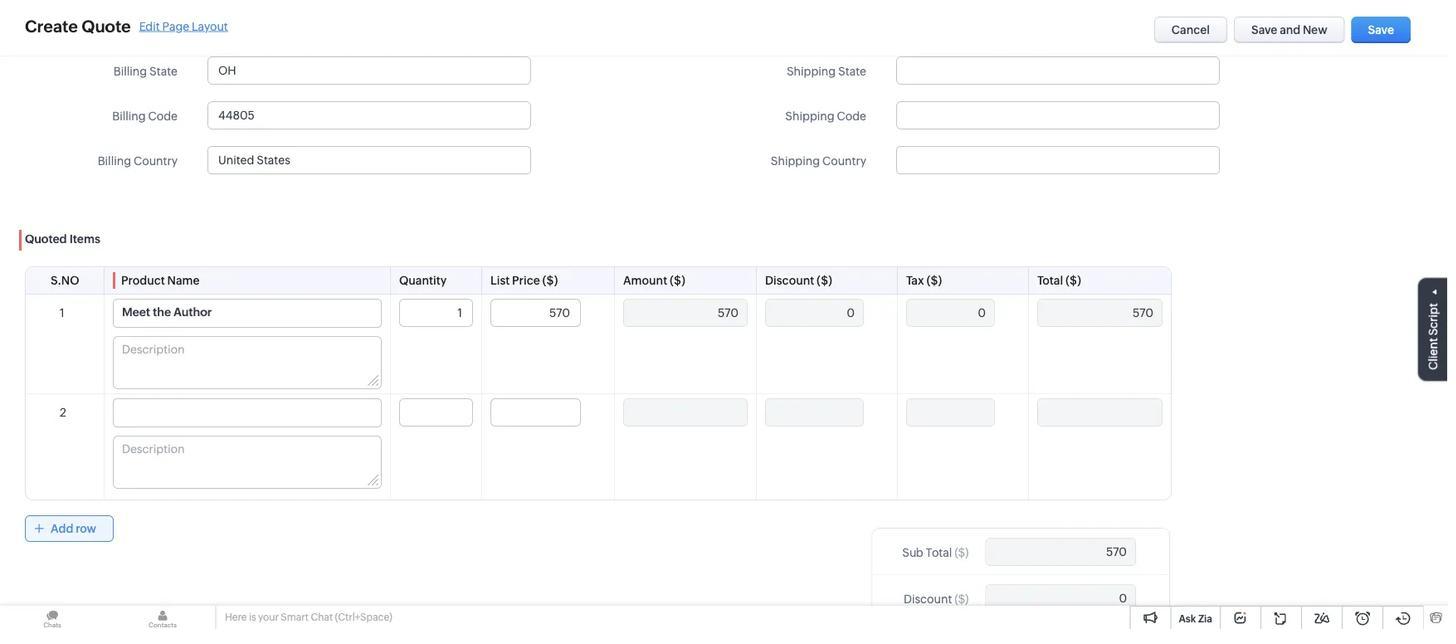 Task type: vqa. For each thing, say whether or not it's contained in the screenshot.
BILLING CITY on the top left of page
yes



Task type: describe. For each thing, give the bounding box(es) containing it.
create quote edit page layout
[[25, 17, 228, 36]]

ask zia
[[1179, 613, 1213, 624]]

chat
[[311, 612, 333, 623]]

0 vertical spatial discount
[[765, 274, 815, 287]]

is
[[249, 612, 256, 623]]

save button
[[1352, 17, 1411, 43]]

0 vertical spatial total
[[1038, 274, 1063, 287]]

tax
[[906, 274, 924, 287]]

here is your smart chat (ctrl+space)
[[225, 612, 392, 623]]

page
[[162, 20, 189, 33]]

list price ($)
[[491, 274, 558, 287]]

total ($)
[[1038, 274, 1081, 287]]

save and new
[[1252, 23, 1328, 37]]

sub total ($)
[[902, 546, 969, 559]]

city
[[156, 20, 178, 33]]

add
[[51, 522, 73, 535]]

price
[[512, 274, 540, 287]]

1 horizontal spatial discount ($)
[[904, 592, 969, 605]]

row
[[76, 522, 96, 535]]

save for save and new
[[1252, 23, 1278, 37]]

amount ($)
[[623, 274, 685, 287]]

script
[[1427, 303, 1440, 336]]

country for shipping country
[[822, 154, 867, 167]]

add row button
[[25, 515, 114, 542]]

name
[[167, 274, 200, 287]]

code for billing code
[[148, 109, 178, 122]]

shipping for shipping country
[[771, 154, 820, 167]]

shipping country
[[771, 154, 867, 167]]

billing country
[[98, 154, 178, 167]]

layout
[[192, 20, 228, 33]]

edit page layout link
[[139, 20, 228, 33]]

zia
[[1198, 613, 1213, 624]]

0 horizontal spatial discount ($)
[[765, 274, 832, 287]]

smart
[[281, 612, 309, 623]]

sub
[[902, 546, 924, 559]]

Description text field
[[114, 437, 381, 491]]

contacts image
[[110, 606, 215, 629]]



Task type: locate. For each thing, give the bounding box(es) containing it.
shipping state
[[787, 64, 867, 78]]

billing for billing state
[[114, 64, 147, 78]]

create
[[25, 17, 78, 36]]

state down city
[[149, 64, 178, 78]]

edit
[[139, 20, 160, 33]]

billing down billing code
[[98, 154, 131, 167]]

product
[[121, 274, 165, 287]]

shipping up "shipping country"
[[785, 109, 835, 122]]

save
[[1252, 23, 1278, 37], [1368, 23, 1394, 37]]

1 country from the left
[[134, 154, 178, 167]]

($)
[[542, 274, 558, 287], [670, 274, 685, 287], [817, 274, 832, 287], [927, 274, 942, 287], [1066, 274, 1081, 287], [955, 546, 969, 559], [955, 592, 969, 605]]

2 save from the left
[[1368, 23, 1394, 37]]

save and new button
[[1234, 17, 1345, 43]]

2 vertical spatial shipping
[[771, 154, 820, 167]]

0 vertical spatial shipping
[[787, 64, 836, 78]]

here
[[225, 612, 247, 623]]

code
[[148, 109, 178, 122], [837, 109, 867, 122]]

country down 'shipping code'
[[822, 154, 867, 167]]

1 vertical spatial discount ($)
[[904, 592, 969, 605]]

tax ($)
[[906, 274, 942, 287]]

new
[[1303, 23, 1328, 37]]

code down billing state
[[148, 109, 178, 122]]

billing down create quote edit page layout
[[114, 64, 147, 78]]

1 state from the left
[[149, 64, 178, 78]]

billing for billing city
[[120, 20, 154, 33]]

billing left city
[[120, 20, 154, 33]]

discount
[[765, 274, 815, 287], [904, 592, 952, 605]]

0 horizontal spatial state
[[149, 64, 178, 78]]

code for shipping code
[[837, 109, 867, 122]]

billing for billing code
[[112, 109, 146, 122]]

state up 'shipping code'
[[838, 64, 867, 78]]

1 horizontal spatial state
[[838, 64, 867, 78]]

billing for billing country
[[98, 154, 131, 167]]

shipping up 'shipping code'
[[787, 64, 836, 78]]

list
[[491, 274, 510, 287]]

quantity
[[399, 274, 447, 287]]

1 horizontal spatial code
[[837, 109, 867, 122]]

0 horizontal spatial save
[[1252, 23, 1278, 37]]

0 horizontal spatial country
[[134, 154, 178, 167]]

quoted
[[25, 232, 67, 246]]

0 horizontal spatial code
[[148, 109, 178, 122]]

billing state
[[114, 64, 178, 78]]

your
[[258, 612, 279, 623]]

1 code from the left
[[148, 109, 178, 122]]

state for shipping state
[[838, 64, 867, 78]]

quote
[[82, 17, 131, 36]]

2 state from the left
[[838, 64, 867, 78]]

shipping
[[787, 64, 836, 78], [785, 109, 835, 122], [771, 154, 820, 167]]

None field
[[208, 147, 530, 173], [897, 147, 1219, 173], [114, 300, 381, 327], [114, 399, 381, 427], [208, 147, 530, 173], [897, 147, 1219, 173], [114, 300, 381, 327], [114, 399, 381, 427]]

1 save from the left
[[1252, 23, 1278, 37]]

1 vertical spatial discount
[[904, 592, 952, 605]]

add row
[[51, 522, 96, 535]]

and
[[1280, 23, 1301, 37]]

country for billing country
[[134, 154, 178, 167]]

2 code from the left
[[837, 109, 867, 122]]

0 horizontal spatial total
[[926, 546, 952, 559]]

0 vertical spatial discount ($)
[[765, 274, 832, 287]]

1 horizontal spatial total
[[1038, 274, 1063, 287]]

2 country from the left
[[822, 154, 867, 167]]

0 horizontal spatial discount
[[765, 274, 815, 287]]

chats image
[[0, 606, 105, 629]]

1 vertical spatial shipping
[[785, 109, 835, 122]]

code down the shipping state
[[837, 109, 867, 122]]

country
[[134, 154, 178, 167], [822, 154, 867, 167]]

1 vertical spatial total
[[926, 546, 952, 559]]

Description text field
[[114, 337, 381, 392]]

1 horizontal spatial discount
[[904, 592, 952, 605]]

1 horizontal spatial save
[[1368, 23, 1394, 37]]

s.no
[[51, 274, 79, 287]]

state for billing state
[[149, 64, 178, 78]]

client
[[1427, 338, 1440, 370]]

quoted items
[[25, 232, 100, 246]]

cancel button
[[1154, 17, 1228, 43]]

billing city
[[120, 20, 178, 33]]

country down billing code
[[134, 154, 178, 167]]

(ctrl+space)
[[335, 612, 392, 623]]

state
[[149, 64, 178, 78], [838, 64, 867, 78]]

cancel
[[1172, 23, 1210, 37]]

total
[[1038, 274, 1063, 287], [926, 546, 952, 559]]

None text field
[[208, 12, 531, 40], [896, 12, 1220, 40], [208, 56, 531, 85], [896, 101, 1220, 129], [208, 147, 530, 173], [114, 300, 381, 327], [400, 300, 472, 326], [1038, 300, 1162, 326], [51, 399, 95, 426], [400, 399, 472, 426], [491, 399, 580, 426], [1038, 399, 1162, 426], [986, 539, 1135, 565], [986, 585, 1135, 612], [208, 12, 531, 40], [896, 12, 1220, 40], [208, 56, 531, 85], [896, 101, 1220, 129], [208, 147, 530, 173], [114, 300, 381, 327], [400, 300, 472, 326], [1038, 300, 1162, 326], [51, 399, 95, 426], [400, 399, 472, 426], [491, 399, 580, 426], [1038, 399, 1162, 426], [986, 539, 1135, 565], [986, 585, 1135, 612]]

shipping for shipping state
[[787, 64, 836, 78]]

product name
[[121, 274, 200, 287]]

shipping code
[[785, 109, 867, 122]]

billing up billing country
[[112, 109, 146, 122]]

amount
[[623, 274, 668, 287]]

shipping down 'shipping code'
[[771, 154, 820, 167]]

save left and
[[1252, 23, 1278, 37]]

items
[[69, 232, 100, 246]]

save for save
[[1368, 23, 1394, 37]]

shipping for shipping code
[[785, 109, 835, 122]]

save right "new"
[[1368, 23, 1394, 37]]

billing code
[[112, 109, 178, 122]]

discount ($)
[[765, 274, 832, 287], [904, 592, 969, 605]]

ask
[[1179, 613, 1196, 624]]

billing
[[120, 20, 154, 33], [114, 64, 147, 78], [112, 109, 146, 122], [98, 154, 131, 167]]

1 horizontal spatial country
[[822, 154, 867, 167]]

client script
[[1427, 303, 1440, 370]]

None text field
[[896, 56, 1220, 85], [208, 101, 531, 129], [897, 147, 1219, 173], [51, 300, 95, 326], [491, 300, 580, 326], [624, 300, 747, 326], [766, 300, 863, 326], [907, 300, 994, 326], [114, 399, 381, 427], [624, 399, 747, 426], [766, 399, 863, 426], [907, 399, 994, 426], [896, 56, 1220, 85], [208, 101, 531, 129], [897, 147, 1219, 173], [51, 300, 95, 326], [491, 300, 580, 326], [624, 300, 747, 326], [766, 300, 863, 326], [907, 300, 994, 326], [114, 399, 381, 427], [624, 399, 747, 426], [766, 399, 863, 426], [907, 399, 994, 426]]



